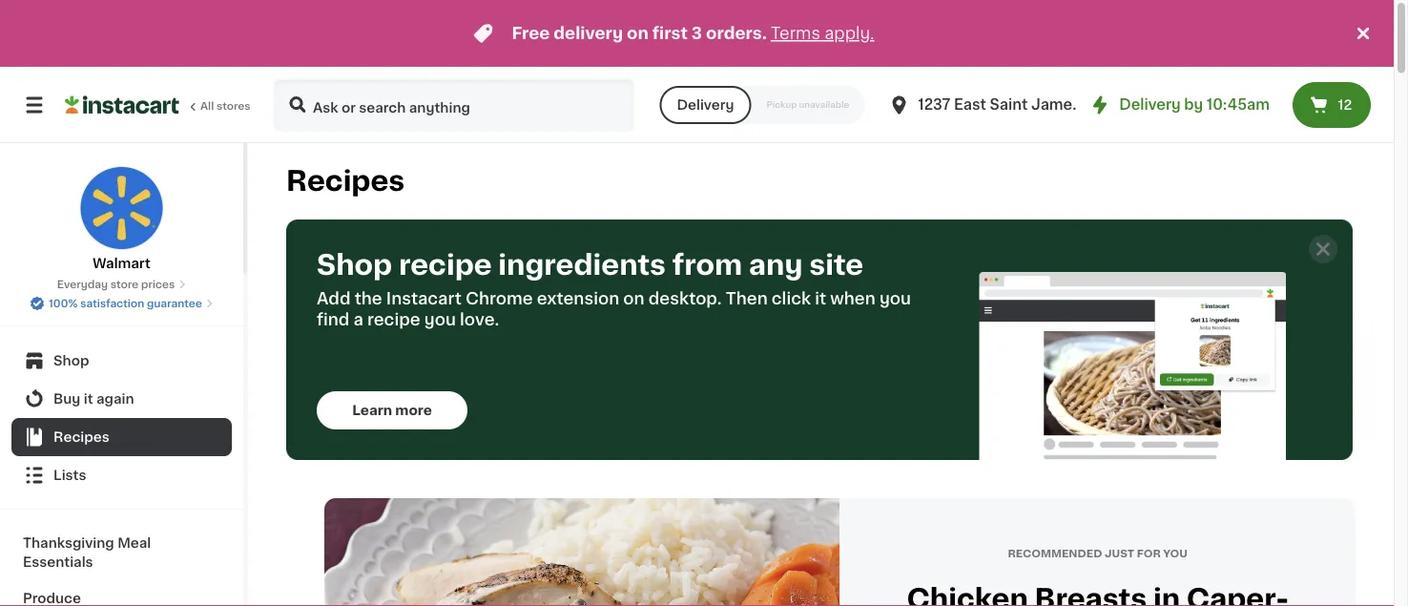 Task type: locate. For each thing, give the bounding box(es) containing it.
1 horizontal spatial it
[[815, 291, 827, 307]]

terms
[[771, 25, 821, 42]]

0 vertical spatial on
[[627, 25, 649, 42]]

saved button
[[1308, 24, 1374, 47]]

delivery inside delivery by 10:45am link
[[1120, 98, 1181, 112]]

it right 'click' on the right
[[815, 291, 827, 307]]

everyday store prices link
[[57, 277, 186, 292]]

terms apply. link
[[771, 25, 875, 42]]

shop up the
[[317, 252, 392, 279]]

delivery
[[1120, 98, 1181, 112], [677, 98, 735, 112]]

0 vertical spatial it
[[815, 291, 827, 307]]

thanksgiving meal essentials
[[23, 536, 151, 569]]

find
[[317, 312, 350, 328]]

delivery down 3
[[677, 98, 735, 112]]

on left first on the left top of the page
[[627, 25, 649, 42]]

delivery
[[554, 25, 623, 42]]

east
[[954, 98, 987, 112]]

1 vertical spatial recipe
[[367, 312, 421, 328]]

saint
[[990, 98, 1028, 112]]

1 horizontal spatial recipes
[[286, 168, 405, 195]]

you down the instacart
[[425, 312, 456, 328]]

produce link
[[11, 580, 232, 606]]

instacart logo image
[[65, 94, 179, 116]]

12 button
[[1293, 82, 1372, 128]]

recipe down the
[[367, 312, 421, 328]]

recommended just for you
[[1008, 548, 1188, 559]]

all
[[200, 101, 214, 111]]

1 vertical spatial shop
[[53, 354, 89, 367]]

delivery inside delivery button
[[677, 98, 735, 112]]

store
[[111, 279, 139, 290]]

more
[[396, 404, 432, 417]]

learn more
[[352, 404, 432, 417]]

1 horizontal spatial delivery
[[1120, 98, 1181, 112]]

1 vertical spatial you
[[425, 312, 456, 328]]

add
[[317, 291, 351, 307]]

100% satisfaction guarantee button
[[30, 292, 214, 311]]

on left desktop.
[[624, 291, 645, 307]]

1 horizontal spatial you
[[880, 291, 912, 307]]

1237
[[919, 98, 951, 112]]

0 horizontal spatial shop
[[53, 354, 89, 367]]

thanksgiving
[[23, 536, 114, 550]]

1237 east saint james street button
[[888, 78, 1130, 132]]

shop
[[317, 252, 392, 279], [53, 354, 89, 367]]

1 vertical spatial recipes
[[53, 430, 110, 444]]

12
[[1339, 98, 1353, 112]]

click
[[772, 291, 811, 307]]

0 vertical spatial you
[[880, 291, 912, 307]]

0 horizontal spatial it
[[84, 392, 93, 406]]

free
[[512, 25, 550, 42]]

limited time offer region
[[0, 0, 1353, 67]]

delivery button
[[660, 86, 752, 124]]

1 horizontal spatial shop
[[317, 252, 392, 279]]

delivery left by
[[1120, 98, 1181, 112]]

100%
[[49, 298, 78, 309]]

0 horizontal spatial you
[[425, 312, 456, 328]]

instacart
[[386, 291, 462, 307]]

shop up buy at left
[[53, 354, 89, 367]]

chrome
[[466, 291, 533, 307]]

1 vertical spatial on
[[624, 291, 645, 307]]

any
[[749, 252, 803, 279]]

0 vertical spatial shop
[[317, 252, 392, 279]]

it right buy at left
[[84, 392, 93, 406]]

0 vertical spatial recipe
[[399, 252, 492, 279]]

0 horizontal spatial delivery
[[677, 98, 735, 112]]

shop for shop
[[53, 354, 89, 367]]

from
[[673, 252, 743, 279]]

street
[[1085, 98, 1130, 112]]

james
[[1032, 98, 1081, 112]]

thanksgiving meal essentials link
[[11, 525, 232, 580]]

by
[[1185, 98, 1204, 112]]

1237 east saint james street
[[919, 98, 1130, 112]]

None search field
[[273, 78, 635, 132]]

extension banner image
[[980, 272, 1287, 460]]

produce
[[23, 592, 81, 605]]

saved
[[1331, 27, 1374, 40]]

delivery for delivery
[[677, 98, 735, 112]]

on
[[627, 25, 649, 42], [624, 291, 645, 307]]

you right "when"
[[880, 291, 912, 307]]

0 vertical spatial recipes
[[286, 168, 405, 195]]

recipes
[[286, 168, 405, 195], [53, 430, 110, 444]]

again
[[96, 392, 134, 406]]

recipe up the instacart
[[399, 252, 492, 279]]

when
[[831, 291, 876, 307]]

lists link
[[11, 456, 232, 494]]

prices
[[141, 279, 175, 290]]

everyday
[[57, 279, 108, 290]]

1 vertical spatial it
[[84, 392, 93, 406]]

love.
[[460, 312, 500, 328]]

satisfaction
[[80, 298, 144, 309]]

learn
[[352, 404, 392, 417]]

recipe
[[399, 252, 492, 279], [367, 312, 421, 328]]

0 horizontal spatial recipes
[[53, 430, 110, 444]]

shop link
[[11, 342, 232, 380]]

shop recipe ingredients from any site
[[317, 252, 864, 279]]

it
[[815, 291, 827, 307], [84, 392, 93, 406]]

you
[[880, 291, 912, 307], [425, 312, 456, 328]]



Task type: describe. For each thing, give the bounding box(es) containing it.
delivery for delivery by 10:45am
[[1120, 98, 1181, 112]]

walmart
[[93, 257, 151, 270]]

guarantee
[[147, 298, 202, 309]]

meal
[[118, 536, 151, 550]]

delivery by 10:45am
[[1120, 98, 1270, 112]]

desktop.
[[649, 291, 722, 307]]

on inside add the instacart chrome extension on desktop. then click it when you find a recipe you love.
[[624, 291, 645, 307]]

free delivery on first 3 orders. terms apply.
[[512, 25, 875, 42]]

apply.
[[825, 25, 875, 42]]

then
[[726, 291, 768, 307]]

10:45am
[[1207, 98, 1270, 112]]

just
[[1105, 548, 1135, 559]]

recommended
[[1008, 548, 1103, 559]]

learn more button
[[317, 391, 468, 430]]

you
[[1164, 548, 1188, 559]]

buy
[[53, 392, 81, 406]]

buy it again link
[[11, 380, 232, 418]]

on inside 'limited time offer' region
[[627, 25, 649, 42]]

service type group
[[660, 86, 865, 124]]

essentials
[[23, 556, 93, 569]]

add the instacart chrome extension on desktop. then click it when you find a recipe you love.
[[317, 291, 912, 328]]

orders.
[[706, 25, 767, 42]]

lists
[[53, 469, 86, 482]]

recommended just for you link
[[325, 498, 1356, 606]]

walmart link
[[80, 166, 164, 273]]

ingredients
[[499, 252, 666, 279]]

Search field
[[275, 80, 633, 130]]

extension
[[537, 291, 620, 307]]

the
[[355, 291, 382, 307]]

for
[[1137, 548, 1161, 559]]

it inside add the instacart chrome extension on desktop. then click it when you find a recipe you love.
[[815, 291, 827, 307]]

100% satisfaction guarantee
[[49, 298, 202, 309]]

walmart logo image
[[80, 166, 164, 250]]

recipes link
[[11, 418, 232, 456]]

site
[[810, 252, 864, 279]]

delivery by 10:45am link
[[1089, 94, 1270, 116]]

everyday store prices
[[57, 279, 175, 290]]

shop for shop recipe ingredients from any site
[[317, 252, 392, 279]]

a
[[354, 312, 364, 328]]

buy it again
[[53, 392, 134, 406]]

all stores
[[200, 101, 251, 111]]

all stores link
[[65, 78, 252, 132]]

stores
[[217, 101, 251, 111]]

3
[[692, 25, 703, 42]]

recipe inside add the instacart chrome extension on desktop. then click it when you find a recipe you love.
[[367, 312, 421, 328]]

first
[[653, 25, 688, 42]]



Task type: vqa. For each thing, say whether or not it's contained in the screenshot.
'Shop categories' tab list
no



